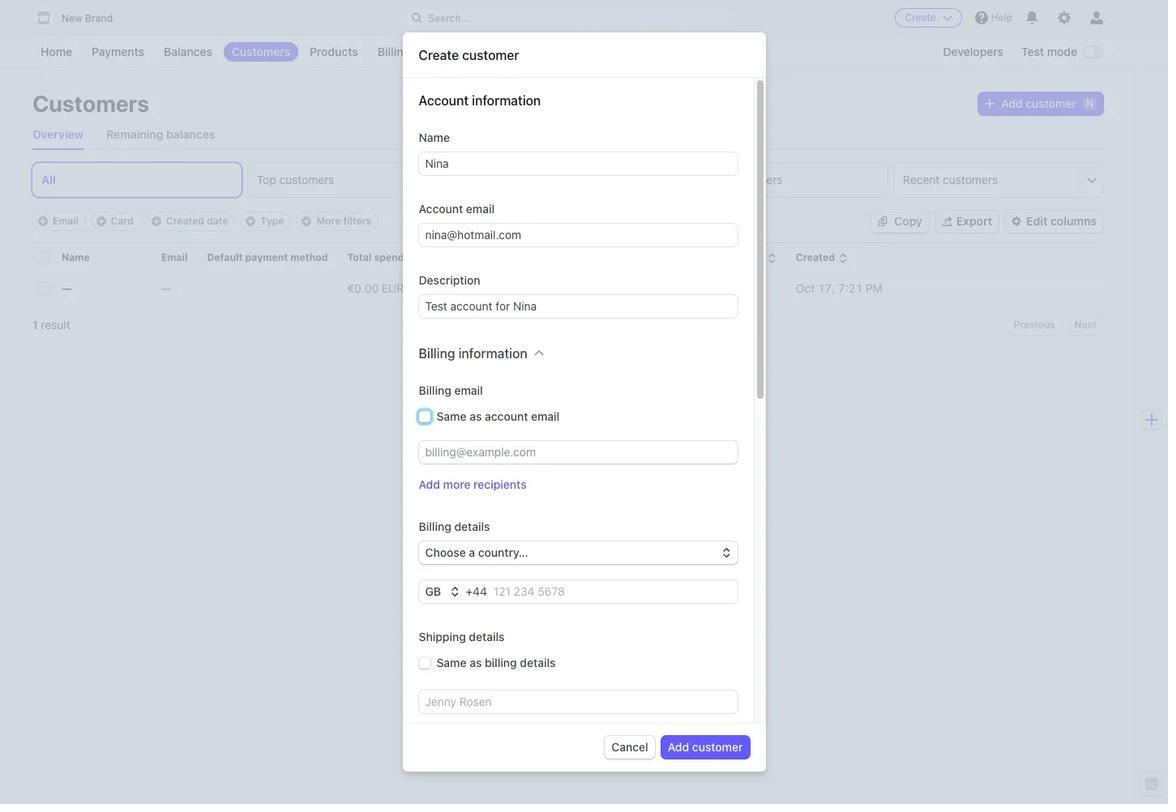 Task type: vqa. For each thing, say whether or not it's contained in the screenshot.
rightmost Scale
no



Task type: describe. For each thing, give the bounding box(es) containing it.
add customer button
[[661, 736, 750, 759]]

customers for top customers
[[279, 173, 334, 186]]

1 horizontal spatial email
[[161, 251, 188, 264]]

billing for billing
[[378, 45, 410, 58]]

Jenny Rosen text field
[[419, 691, 737, 714]]

previous button
[[1008, 315, 1062, 335]]

copy
[[895, 214, 923, 228]]

details for shipping details
[[469, 630, 505, 644]]

Search… search field
[[402, 8, 734, 28]]

developers
[[943, 45, 1004, 58]]

repeat
[[688, 173, 725, 186]]

billing information
[[419, 346, 528, 361]]

test
[[1022, 45, 1044, 58]]

+ 44
[[466, 585, 487, 598]]

remaining balances link
[[106, 120, 215, 149]]

first-
[[472, 173, 500, 186]]

filters
[[343, 215, 371, 227]]

billing details
[[419, 520, 490, 534]]

result
[[41, 318, 70, 332]]

oct 17, 7:21 pm link
[[796, 274, 1104, 301]]

information for billing information
[[459, 346, 528, 361]]

country…
[[478, 546, 528, 559]]

1 — from the left
[[62, 281, 72, 295]]

payment for last
[[721, 251, 764, 264]]

balances
[[166, 127, 215, 141]]

1 vertical spatial customer
[[1026, 96, 1077, 110]]

more
[[317, 215, 341, 227]]

export button
[[935, 210, 999, 233]]

2 customers from the left
[[526, 173, 581, 186]]

billing
[[485, 656, 517, 670]]

customer inside button
[[692, 740, 743, 754]]

home
[[41, 45, 72, 58]]

cancel
[[612, 740, 648, 754]]

121 234 5678 telephone field
[[487, 581, 737, 603]]

date
[[207, 215, 228, 227]]

0 link
[[437, 274, 517, 301]]

new brand
[[62, 12, 113, 24]]

customers for repeat customers
[[728, 173, 783, 186]]

2 vertical spatial details
[[520, 656, 556, 670]]

email for account email
[[466, 202, 495, 216]]

€0.00 for 2nd "€0.00 eur" link from right
[[517, 281, 549, 295]]

1 eur from the left
[[382, 281, 404, 295]]

products link
[[302, 42, 366, 62]]

columns
[[1051, 214, 1097, 228]]

0 vertical spatial customers
[[232, 45, 290, 58]]

connect
[[491, 45, 537, 58]]

billing for billing details
[[419, 520, 451, 534]]

as for billing
[[470, 656, 482, 670]]

pm
[[866, 281, 883, 295]]

email inside toolbar
[[53, 215, 78, 227]]

€0.00 eur for 2nd "€0.00 eur" link from right
[[517, 281, 574, 295]]

choose
[[425, 546, 466, 559]]

create for create customer
[[419, 48, 459, 62]]

card
[[111, 215, 134, 227]]

tab list containing overview
[[32, 120, 1104, 150]]

repeat customers
[[688, 173, 783, 186]]

1 — link from the left
[[62, 274, 109, 301]]

+
[[466, 585, 473, 598]]

total
[[347, 251, 372, 264]]

0 horizontal spatial customer
[[462, 48, 519, 62]]

connect link
[[483, 42, 545, 62]]

remaining
[[106, 127, 163, 141]]

open overflow menu image
[[1087, 175, 1097, 184]]

customers for recent customers
[[943, 173, 998, 186]]

method
[[291, 251, 328, 264]]

same as billing details
[[437, 656, 556, 670]]

first-time customers link
[[463, 163, 672, 197]]

export
[[957, 214, 993, 228]]

Name text field
[[419, 152, 737, 175]]

account for account email
[[419, 202, 463, 216]]

2 €0.00 eur link from the left
[[517, 274, 593, 301]]

choose a country…
[[425, 546, 528, 559]]

add customer inside button
[[668, 740, 743, 754]]

tab list containing all
[[32, 163, 1104, 197]]

€0.00 for third "€0.00 eur" link from the right
[[347, 281, 379, 295]]

customers link
[[224, 42, 298, 62]]

add more filters image
[[302, 216, 312, 226]]

edit
[[1027, 214, 1048, 228]]

time
[[500, 173, 523, 186]]

spend
[[374, 251, 404, 264]]

choose a country… button
[[419, 542, 737, 564]]

overview
[[32, 127, 84, 141]]

svg image
[[985, 99, 995, 109]]

€0.00 for third "€0.00 eur" link from the left
[[593, 281, 625, 295]]

all link
[[32, 163, 241, 197]]

top
[[257, 173, 276, 186]]

type
[[261, 215, 284, 227]]

account email
[[419, 202, 495, 216]]

oct 17, 7:21 pm
[[796, 281, 883, 295]]

balances
[[164, 45, 212, 58]]

create customer
[[419, 48, 519, 62]]

search…
[[428, 12, 469, 24]]

copy button
[[872, 210, 929, 233]]

mode
[[1047, 45, 1078, 58]]

same as account email
[[437, 409, 560, 423]]

1
[[32, 318, 38, 332]]

reports
[[430, 45, 472, 58]]

2 eur from the left
[[552, 281, 574, 295]]

created for created
[[796, 251, 835, 264]]

billing for billing email
[[419, 384, 451, 397]]

more filters
[[317, 215, 371, 227]]

2 — from the left
[[161, 281, 171, 295]]

created date
[[166, 215, 228, 227]]

add for add customer button
[[668, 740, 689, 754]]

shipping details
[[419, 630, 505, 644]]

top customers
[[257, 173, 334, 186]]



Task type: locate. For each thing, give the bounding box(es) containing it.
customers up export
[[943, 173, 998, 186]]

0 horizontal spatial — link
[[62, 274, 109, 301]]

customers right time
[[526, 173, 581, 186]]

details up a
[[454, 520, 490, 534]]

— down add created date icon
[[161, 281, 171, 295]]

2 horizontal spatial add
[[1002, 96, 1023, 110]]

1 horizontal spatial create
[[905, 11, 936, 24]]

add customer right svg image
[[1002, 96, 1077, 110]]

billing email
[[419, 384, 483, 397]]

1 vertical spatial created
[[796, 251, 835, 264]]

0 horizontal spatial €0.00 eur
[[347, 281, 404, 295]]

1 vertical spatial same
[[437, 656, 467, 670]]

1 customers from the left
[[279, 173, 334, 186]]

cancel button
[[605, 736, 655, 759]]

add inside "button"
[[419, 478, 440, 491]]

add customer
[[1002, 96, 1077, 110], [668, 740, 743, 754]]

0 horizontal spatial email
[[53, 215, 78, 227]]

1 vertical spatial name
[[62, 251, 90, 264]]

top customers link
[[248, 163, 457, 197]]

€0.00 eur for third "€0.00 eur" link from the left
[[593, 281, 650, 295]]

same down shipping
[[437, 656, 467, 670]]

7:21
[[839, 281, 863, 295]]

Description text field
[[419, 295, 737, 318]]

2 horizontal spatial €0.00 eur
[[593, 281, 650, 295]]

payments
[[92, 45, 144, 58]]

eur
[[382, 281, 404, 295], [552, 281, 574, 295], [628, 281, 650, 295]]

developers link
[[935, 42, 1012, 62]]

customer
[[462, 48, 519, 62], [1026, 96, 1077, 110], [692, 740, 743, 754]]

create up developers link
[[905, 11, 936, 24]]

2 vertical spatial email
[[531, 409, 560, 423]]

repeat customers link
[[679, 163, 888, 197]]

created for created date
[[166, 215, 204, 227]]

0
[[437, 281, 444, 295]]

3 customers from the left
[[728, 173, 783, 186]]

billing link
[[370, 42, 418, 62]]

0 vertical spatial account
[[419, 93, 469, 108]]

1 horizontal spatial add customer
[[1002, 96, 1077, 110]]

brand
[[85, 12, 113, 24]]

0 vertical spatial add customer
[[1002, 96, 1077, 110]]

1 horizontal spatial customer
[[692, 740, 743, 754]]

1 result
[[32, 318, 70, 332]]

email down billing information
[[454, 384, 483, 397]]

account down reports link
[[419, 93, 469, 108]]

created inside toolbar
[[166, 215, 204, 227]]

1 horizontal spatial customers
[[232, 45, 290, 58]]

44
[[473, 585, 487, 598]]

payment down type
[[245, 251, 288, 264]]

0 vertical spatial add
[[1002, 96, 1023, 110]]

4 customers from the left
[[943, 173, 998, 186]]

create down search…
[[419, 48, 459, 62]]

created right add created date icon
[[166, 215, 204, 227]]

3 €0.00 eur from the left
[[593, 281, 650, 295]]

0 horizontal spatial payment
[[245, 251, 288, 264]]

tab list up the account email email field
[[32, 163, 1104, 197]]

default
[[207, 251, 243, 264]]

next
[[1075, 319, 1097, 331]]

€0.00 eur for third "€0.00 eur" link from the right
[[347, 281, 404, 295]]

billing up choose
[[419, 520, 451, 534]]

1 tab list from the top
[[32, 120, 1104, 150]]

— right select item option
[[62, 281, 72, 295]]

information for account information
[[472, 93, 541, 108]]

2 same from the top
[[437, 656, 467, 670]]

1 horizontal spatial add
[[668, 740, 689, 754]]

Select All checkbox
[[37, 252, 49, 264]]

information down connect link
[[472, 93, 541, 108]]

email for billing email
[[454, 384, 483, 397]]

1 account from the top
[[419, 93, 469, 108]]

1 €0.00 from the left
[[347, 281, 379, 295]]

— link right select item option
[[62, 274, 109, 301]]

name down account information
[[419, 131, 450, 144]]

0 horizontal spatial add customer
[[668, 740, 743, 754]]

payment
[[245, 251, 288, 264], [721, 251, 764, 264]]

name right select all 'checkbox'
[[62, 251, 90, 264]]

Account email email field
[[419, 224, 737, 246]]

payment right 'last'
[[721, 251, 764, 264]]

new brand button
[[32, 6, 129, 29]]

0 vertical spatial same
[[437, 409, 467, 423]]

add customer right cancel
[[668, 740, 743, 754]]

3 eur from the left
[[628, 281, 650, 295]]

email down the first-
[[466, 202, 495, 216]]

same
[[437, 409, 467, 423], [437, 656, 467, 670]]

add card image
[[96, 216, 106, 226]]

account
[[485, 409, 528, 423]]

next button
[[1068, 315, 1104, 335]]

create inside "button"
[[905, 11, 936, 24]]

1 horizontal spatial payment
[[721, 251, 764, 264]]

1 vertical spatial add
[[419, 478, 440, 491]]

same for same as account email
[[437, 409, 467, 423]]

account up "description"
[[419, 202, 463, 216]]

1 vertical spatial email
[[454, 384, 483, 397]]

create button
[[895, 8, 962, 28]]

details
[[454, 520, 490, 534], [469, 630, 505, 644], [520, 656, 556, 670]]

last
[[697, 251, 718, 264]]

reports link
[[422, 42, 480, 62]]

1 same from the top
[[437, 409, 467, 423]]

description
[[419, 273, 481, 287]]

add right cancel
[[668, 740, 689, 754]]

overview link
[[32, 120, 84, 149]]

1 €0.00 eur link from the left
[[347, 274, 437, 301]]

new
[[62, 12, 82, 24]]

1 vertical spatial as
[[470, 656, 482, 670]]

email
[[53, 215, 78, 227], [161, 251, 188, 264]]

a
[[469, 546, 475, 559]]

add more recipients
[[419, 478, 527, 491]]

account information
[[419, 93, 541, 108]]

add left more
[[419, 478, 440, 491]]

as left account
[[470, 409, 482, 423]]

0 horizontal spatial customers
[[32, 90, 149, 117]]

2 — link from the left
[[161, 274, 207, 301]]

previous
[[1014, 319, 1055, 331]]

toolbar
[[32, 212, 379, 231]]

total spend
[[347, 251, 404, 264]]

edit columns
[[1027, 214, 1097, 228]]

same for same as billing details
[[437, 656, 467, 670]]

add
[[1002, 96, 1023, 110], [419, 478, 440, 491], [668, 740, 689, 754]]

1 horizontal spatial name
[[419, 131, 450, 144]]

home link
[[32, 42, 80, 62]]

2 horizontal spatial €0.00
[[593, 281, 625, 295]]

account for account information
[[419, 93, 469, 108]]

— link down default
[[161, 274, 207, 301]]

2 tab list from the top
[[32, 163, 1104, 197]]

1 vertical spatial information
[[459, 346, 528, 361]]

add type image
[[246, 216, 256, 226]]

balances link
[[156, 42, 220, 62]]

test mode
[[1022, 45, 1078, 58]]

3 €0.00 eur link from the left
[[593, 274, 697, 301]]

last payment
[[697, 251, 764, 264]]

billing for billing information
[[419, 346, 455, 361]]

customers right top
[[279, 173, 334, 186]]

edit columns button
[[1006, 210, 1104, 233]]

create for create
[[905, 11, 936, 24]]

2 horizontal spatial eur
[[628, 281, 650, 295]]

created up oct
[[796, 251, 835, 264]]

0 vertical spatial customer
[[462, 48, 519, 62]]

more
[[443, 478, 471, 491]]

€0.00 eur link down spend
[[347, 274, 437, 301]]

billing up billing email
[[419, 346, 455, 361]]

default payment method
[[207, 251, 328, 264]]

svg image
[[878, 217, 888, 226]]

1 vertical spatial customers
[[32, 90, 149, 117]]

0 horizontal spatial add
[[419, 478, 440, 491]]

— link
[[62, 274, 109, 301], [161, 274, 207, 301]]

1 vertical spatial account
[[419, 202, 463, 216]]

information up billing email
[[459, 346, 528, 361]]

customers left the products
[[232, 45, 290, 58]]

None text field
[[426, 443, 731, 462]]

first-time customers
[[472, 173, 581, 186]]

0 vertical spatial tab list
[[32, 120, 1104, 150]]

€0.00
[[347, 281, 379, 295], [517, 281, 549, 295], [593, 281, 625, 295]]

0 horizontal spatial €0.00
[[347, 281, 379, 295]]

add email image
[[38, 216, 48, 226]]

name
[[419, 131, 450, 144], [62, 251, 90, 264]]

recent customers link
[[894, 163, 1080, 197]]

1 vertical spatial create
[[419, 48, 459, 62]]

1 vertical spatial add customer
[[668, 740, 743, 754]]

as left billing
[[470, 656, 482, 670]]

add more recipients button
[[419, 477, 527, 493]]

details up same as billing details
[[469, 630, 505, 644]]

all
[[41, 173, 56, 186]]

€0.00 eur link down the account email email field
[[517, 274, 593, 301]]

2 as from the top
[[470, 656, 482, 670]]

0 vertical spatial email
[[53, 215, 78, 227]]

0 horizontal spatial eur
[[382, 281, 404, 295]]

1 horizontal spatial €0.00
[[517, 281, 549, 295]]

payment for default
[[245, 251, 288, 264]]

2 payment from the left
[[721, 251, 764, 264]]

0 horizontal spatial create
[[419, 48, 459, 62]]

details right billing
[[520, 656, 556, 670]]

1 horizontal spatial €0.00 eur
[[517, 281, 574, 295]]

email right account
[[531, 409, 560, 423]]

0 horizontal spatial —
[[62, 281, 72, 295]]

0 vertical spatial name
[[419, 131, 450, 144]]

0 vertical spatial details
[[454, 520, 490, 534]]

billing
[[378, 45, 410, 58], [419, 346, 455, 361], [419, 384, 451, 397], [419, 520, 451, 534]]

0 vertical spatial email
[[466, 202, 495, 216]]

billing down billing information
[[419, 384, 451, 397]]

add right svg image
[[1002, 96, 1023, 110]]

€0.00 eur link
[[347, 274, 437, 301], [517, 274, 593, 301], [593, 274, 697, 301]]

0 vertical spatial create
[[905, 11, 936, 24]]

0 vertical spatial as
[[470, 409, 482, 423]]

customers
[[232, 45, 290, 58], [32, 90, 149, 117]]

tab list up name text box
[[32, 120, 1104, 150]]

customers right repeat
[[728, 173, 783, 186]]

as for account
[[470, 409, 482, 423]]

customers
[[279, 173, 334, 186], [526, 173, 581, 186], [728, 173, 783, 186], [943, 173, 998, 186]]

payments link
[[84, 42, 152, 62]]

recent
[[903, 173, 940, 186]]

1 horizontal spatial created
[[796, 251, 835, 264]]

created
[[166, 215, 204, 227], [796, 251, 835, 264]]

customers up overview
[[32, 90, 149, 117]]

add for add more recipients "button"
[[419, 478, 440, 491]]

3 €0.00 from the left
[[593, 281, 625, 295]]

shipping
[[419, 630, 466, 644]]

email
[[466, 202, 495, 216], [454, 384, 483, 397], [531, 409, 560, 423]]

17,
[[818, 281, 835, 295]]

2 vertical spatial customer
[[692, 740, 743, 754]]

1 vertical spatial email
[[161, 251, 188, 264]]

toolbar containing email
[[32, 212, 379, 231]]

account
[[419, 93, 469, 108], [419, 202, 463, 216]]

0 vertical spatial created
[[166, 215, 204, 227]]

2 vertical spatial add
[[668, 740, 689, 754]]

2 horizontal spatial customer
[[1026, 96, 1077, 110]]

add inside button
[[668, 740, 689, 754]]

add created date image
[[152, 216, 161, 226]]

€0.00 eur
[[347, 281, 404, 295], [517, 281, 574, 295], [593, 281, 650, 295]]

1 horizontal spatial —
[[161, 281, 171, 295]]

0 horizontal spatial name
[[62, 251, 90, 264]]

tab list
[[32, 120, 1104, 150], [32, 163, 1104, 197]]

€0.00 eur link down 'last'
[[593, 274, 697, 301]]

1 horizontal spatial — link
[[161, 274, 207, 301]]

recent customers
[[903, 173, 998, 186]]

email right add email "icon"
[[53, 215, 78, 227]]

email down add created date icon
[[161, 251, 188, 264]]

billing left reports
[[378, 45, 410, 58]]

1 vertical spatial tab list
[[32, 163, 1104, 197]]

0 vertical spatial information
[[472, 93, 541, 108]]

1 €0.00 eur from the left
[[347, 281, 404, 295]]

products
[[310, 45, 358, 58]]

2 €0.00 eur from the left
[[517, 281, 574, 295]]

Select Item checkbox
[[37, 282, 49, 294]]

1 vertical spatial details
[[469, 630, 505, 644]]

2 €0.00 from the left
[[517, 281, 549, 295]]

same down billing email
[[437, 409, 467, 423]]

details for billing details
[[454, 520, 490, 534]]

1 horizontal spatial eur
[[552, 281, 574, 295]]

1 as from the top
[[470, 409, 482, 423]]

2 account from the top
[[419, 202, 463, 216]]

1 payment from the left
[[245, 251, 288, 264]]

0 horizontal spatial created
[[166, 215, 204, 227]]



